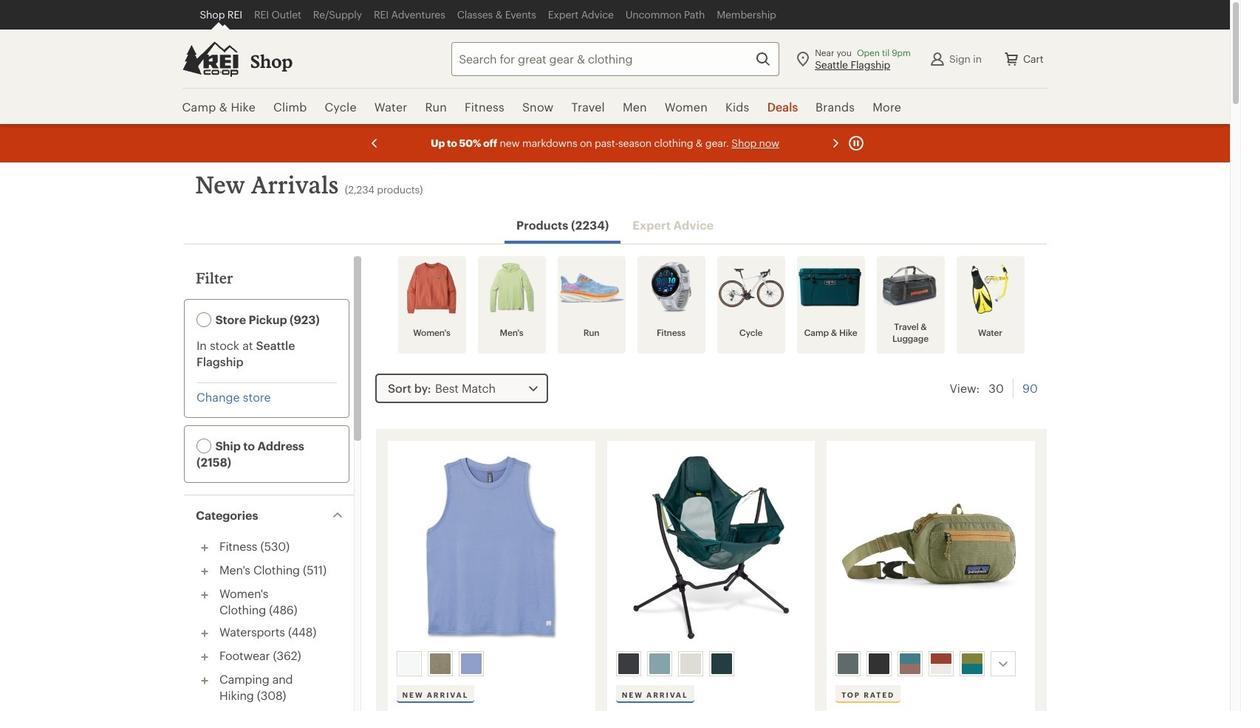 Task type: locate. For each thing, give the bounding box(es) containing it.
0 horizontal spatial group
[[394, 649, 589, 680]]

toggle men%27s-clothing sub-items image
[[196, 563, 213, 581]]

toggle watersports sub-items image
[[196, 625, 213, 643]]

search image
[[755, 50, 773, 68]]

banner
[[0, 0, 1231, 126]]

group for the vuori energy long tank top - women's 0 image
[[394, 649, 589, 680]]

2 horizontal spatial group
[[833, 649, 1028, 680]]

next message image
[[827, 135, 844, 152]]

camp & hike image
[[799, 262, 864, 314]]

nemo stargaze reclining camp chair 0 image
[[616, 450, 807, 646]]

3 group from the left
[[833, 649, 1028, 680]]

2 group from the left
[[613, 649, 809, 680]]

lagoon image
[[712, 654, 732, 675]]

None search field
[[425, 42, 780, 76]]

None field
[[452, 42, 780, 76]]

pistachio heather image
[[430, 654, 451, 675]]

toggle camping-and-hiking sub-items image
[[196, 673, 213, 690]]

Search for great gear & clothing text field
[[452, 42, 780, 76]]

women's image
[[400, 262, 465, 314]]

black pearl image
[[619, 654, 639, 675]]

patchwork/subtidal blue image
[[900, 654, 921, 675]]

travel & luggage image
[[878, 262, 944, 314]]

mangrove red image
[[931, 654, 952, 675]]

pelican gray image
[[681, 654, 701, 675]]

1 horizontal spatial group
[[613, 649, 809, 680]]

group
[[394, 649, 589, 680], [613, 649, 809, 680], [833, 649, 1028, 680]]

toggle fitness sub-items image
[[196, 540, 213, 557]]

run image
[[559, 262, 624, 314]]

1 group from the left
[[394, 649, 589, 680]]

fitness image
[[639, 262, 704, 314]]



Task type: vqa. For each thing, say whether or not it's contained in the screenshot.
add filter: Ship to Address (72) icon
no



Task type: describe. For each thing, give the bounding box(es) containing it.
patagonia ultralight black hole mini hip pack 0 image
[[836, 450, 1026, 646]]

vuori energy long tank top - women's 0 image
[[397, 450, 587, 646]]

rei co-op, go to rei.com home page image
[[182, 41, 238, 77]]

toggle women%27s-clothing sub-items image
[[196, 587, 213, 605]]

shopping cart is empty image
[[1003, 50, 1021, 68]]

promotional messages marquee
[[0, 124, 1231, 163]]

black image
[[869, 654, 890, 675]]

men's image
[[479, 262, 544, 314]]

group for patagonia ultralight black hole mini hip pack 0 image on the bottom of page
[[833, 649, 1028, 680]]

blue quartz heather image
[[461, 654, 482, 675]]

previous message image
[[366, 135, 383, 152]]

toggle footwear sub-items image
[[196, 649, 213, 667]]

expand color swatches image
[[995, 656, 1013, 673]]

group for nemo stargaze reclining camp chair 0 image
[[613, 649, 809, 680]]

pause banner message scrolling image
[[847, 135, 865, 152]]

nouveau green image
[[838, 654, 859, 675]]

cycle image
[[719, 262, 784, 314]]

white image
[[399, 654, 419, 675]]

water image
[[958, 262, 1023, 314]]

subtidal blue image
[[962, 654, 983, 675]]

silt/citron image
[[650, 654, 670, 675]]

add filter: ship to address (2158) image
[[196, 439, 211, 454]]



